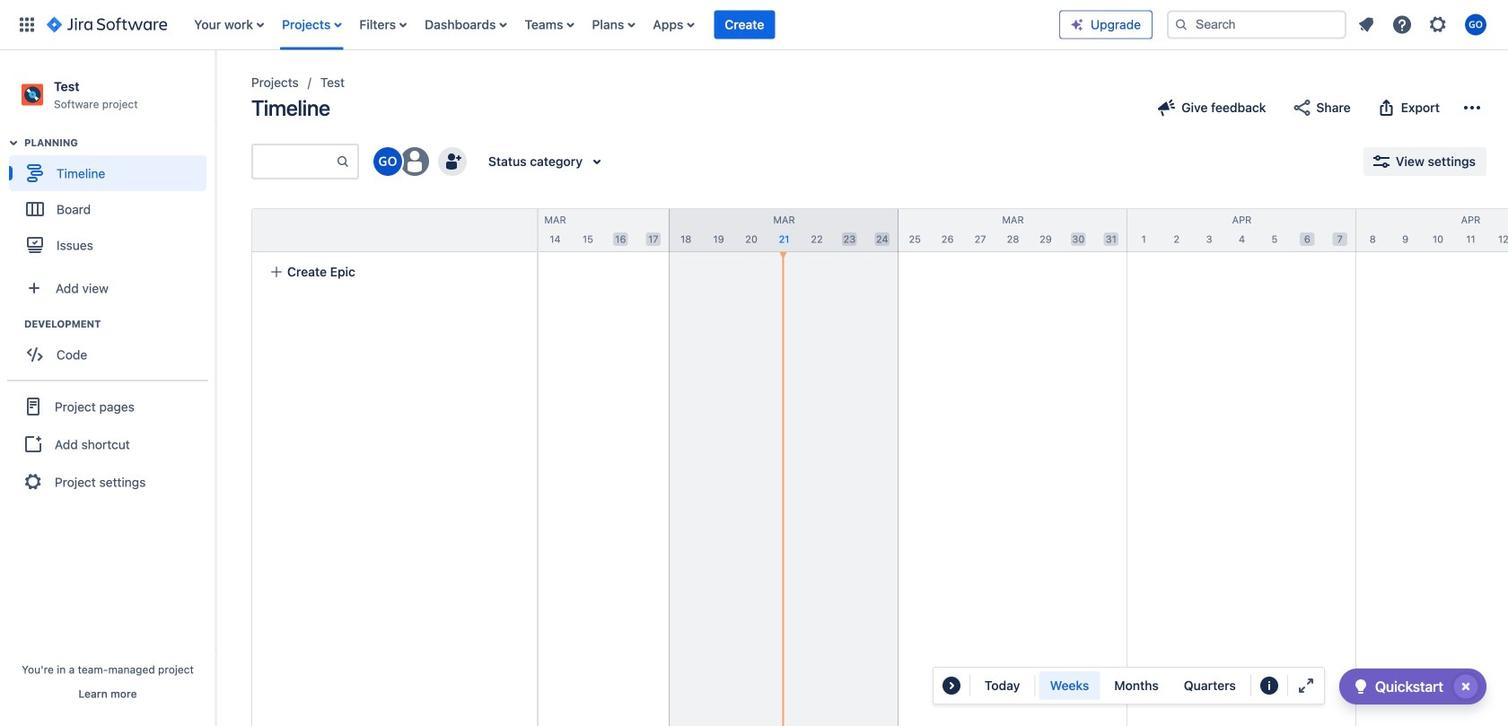 Task type: locate. For each thing, give the bounding box(es) containing it.
search image
[[1174, 18, 1189, 32]]

0 horizontal spatial list
[[185, 0, 1059, 50]]

0 vertical spatial heading
[[24, 136, 215, 150]]

export icon image
[[1376, 97, 1398, 119]]

heading
[[24, 136, 215, 150], [24, 317, 215, 331]]

group
[[9, 136, 215, 269], [9, 317, 215, 378], [7, 380, 208, 507], [1039, 672, 1247, 700]]

dismiss quickstart image
[[1452, 672, 1480, 701]]

jira software image
[[47, 14, 167, 35], [47, 14, 167, 35]]

primary element
[[11, 0, 1059, 50]]

1 column header from the left
[[212, 209, 441, 251]]

heading for development icon
[[24, 317, 215, 331]]

list item
[[714, 0, 775, 50]]

5 column header from the left
[[1128, 209, 1357, 251]]

list
[[185, 0, 1059, 50], [1350, 9, 1498, 41]]

2 heading from the top
[[24, 317, 215, 331]]

6 column header from the left
[[1357, 209, 1508, 251]]

legend image
[[1259, 675, 1280, 697]]

settings image
[[1428, 14, 1449, 35]]

2 column header from the left
[[441, 209, 670, 251]]

add people image
[[442, 151, 463, 172]]

appswitcher icon image
[[16, 14, 38, 35]]

row inside the timeline grid
[[252, 209, 537, 252]]

1 vertical spatial heading
[[24, 317, 215, 331]]

1 heading from the top
[[24, 136, 215, 150]]

banner
[[0, 0, 1508, 50]]

heading for planning icon
[[24, 136, 215, 150]]

row
[[252, 209, 537, 252]]

row group
[[251, 208, 537, 252]]

column header
[[212, 209, 441, 251], [441, 209, 670, 251], [670, 209, 899, 251], [899, 209, 1128, 251], [1128, 209, 1357, 251], [1357, 209, 1508, 251]]

None search field
[[1167, 10, 1347, 39]]



Task type: vqa. For each thing, say whether or not it's contained in the screenshot.
row at the top of the page inside the timeline Grid
no



Task type: describe. For each thing, give the bounding box(es) containing it.
sidebar element
[[0, 50, 215, 726]]

Search field
[[1167, 10, 1347, 39]]

planning image
[[3, 132, 24, 154]]

sidebar navigation image
[[196, 72, 235, 108]]

check image
[[1350, 676, 1372, 698]]

Search timeline text field
[[253, 145, 336, 178]]

notifications image
[[1356, 14, 1377, 35]]

help image
[[1392, 14, 1413, 35]]

your profile and settings image
[[1465, 14, 1487, 35]]

enter full screen image
[[1295, 675, 1317, 697]]

development image
[[3, 314, 24, 335]]

timeline grid
[[212, 208, 1508, 726]]

3 column header from the left
[[670, 209, 899, 251]]

4 column header from the left
[[899, 209, 1128, 251]]

1 horizontal spatial list
[[1350, 9, 1498, 41]]

row group inside the timeline grid
[[251, 208, 537, 252]]



